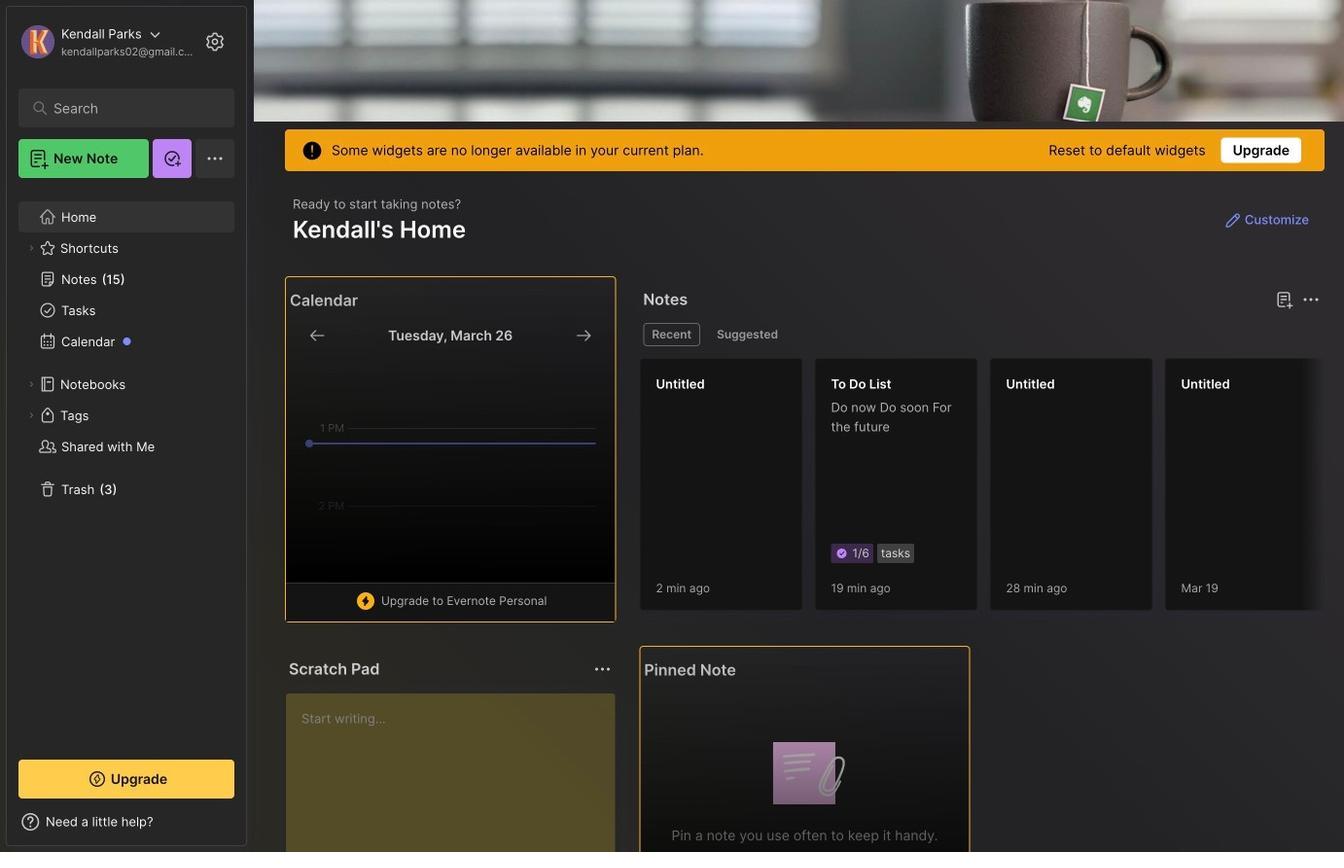 Task type: vqa. For each thing, say whether or not it's contained in the screenshot.
2nd "tab list" from the bottom
no



Task type: locate. For each thing, give the bounding box(es) containing it.
row group
[[640, 358, 1345, 623]]

Search text field
[[54, 99, 209, 118]]

1 horizontal spatial tab
[[709, 323, 787, 346]]

more actions image
[[1300, 288, 1324, 311]]

None search field
[[54, 96, 209, 120]]

Start writing… text field
[[302, 694, 614, 853]]

1 tab from the left
[[644, 323, 701, 346]]

More actions field
[[1298, 286, 1325, 313], [589, 656, 616, 683]]

tab list
[[644, 323, 1318, 346]]

more actions image
[[591, 658, 614, 681]]

2 tab from the left
[[709, 323, 787, 346]]

0 horizontal spatial tab
[[644, 323, 701, 346]]

main element
[[0, 0, 253, 853]]

0 vertical spatial more actions field
[[1298, 286, 1325, 313]]

1 vertical spatial more actions field
[[589, 656, 616, 683]]

tab
[[644, 323, 701, 346], [709, 323, 787, 346]]

tree
[[7, 190, 246, 743]]

expand tags image
[[25, 410, 37, 421]]

0 horizontal spatial more actions field
[[589, 656, 616, 683]]



Task type: describe. For each thing, give the bounding box(es) containing it.
click to collapse image
[[246, 816, 260, 840]]

none search field inside the main element
[[54, 96, 209, 120]]

WHAT'S NEW field
[[7, 807, 246, 838]]

1 horizontal spatial more actions field
[[1298, 286, 1325, 313]]

Account field
[[18, 22, 199, 61]]

expand notebooks image
[[25, 379, 37, 390]]

settings image
[[203, 30, 227, 54]]

tree inside the main element
[[7, 190, 246, 743]]



